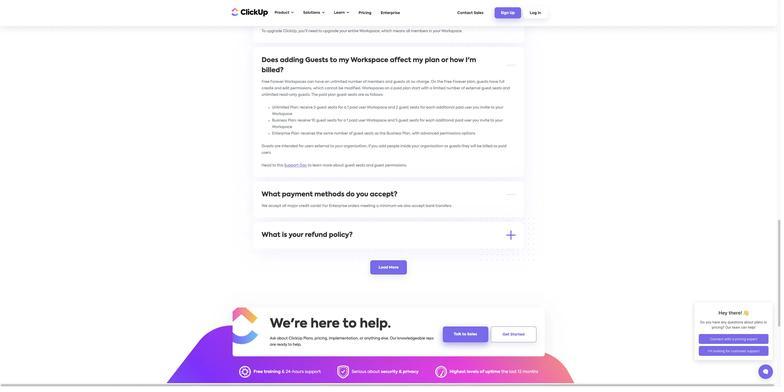 Task type: locate. For each thing, give the bounding box(es) containing it.
2 horizontal spatial enterprise
[[381, 11, 400, 15]]

you inside 'unlimited plan: receive 5 guest seats for a 1 paid user workspace and 2 guest seats for each additional paid user you invite to your workspace'
[[473, 106, 479, 109]]

serious
[[352, 371, 366, 375]]

0 horizontal spatial about
[[277, 337, 288, 341]]

advanced
[[421, 132, 439, 135]]

started
[[511, 333, 525, 337]]

1 horizontal spatial be
[[339, 87, 343, 90]]

1 vertical spatial all
[[282, 204, 286, 208]]

implementation,
[[329, 337, 359, 341]]

be right the cannot
[[339, 87, 343, 90]]

head
[[262, 164, 272, 167]]

do up orders
[[346, 192, 355, 198]]

forever up edit
[[270, 80, 284, 84]]

sales right talk
[[467, 333, 477, 337]]

2 vertical spatial about
[[367, 371, 380, 375]]

0 horizontal spatial external
[[315, 145, 329, 148]]

user down modified.
[[359, 106, 366, 109]]

1 vertical spatial or
[[441, 57, 448, 64]]

business
[[272, 119, 287, 122], [387, 132, 402, 135]]

sales up workspace?
[[474, 11, 484, 15]]

they
[[462, 145, 470, 148]]

1 vertical spatial what
[[262, 232, 280, 239]]

with right satisfied
[[400, 245, 408, 249]]

about right the serious
[[367, 371, 380, 375]]

0 horizontal spatial workspaces
[[285, 80, 306, 84]]

0 horizontal spatial be
[[262, 252, 266, 255]]

satisfaction
[[292, 245, 313, 249]]

guests inside does adding guests to my workspace affect my plan or how i'm billed?
[[305, 57, 328, 64]]

each
[[426, 106, 435, 109], [426, 119, 435, 122]]

2 horizontal spatial with
[[421, 87, 429, 90]]

1 vertical spatial guests
[[262, 145, 274, 148]]

additional inside 'unlimited plan: receive 5 guest seats for a 1 paid user workspace and 2 guest seats for each additional paid user you invite to your workspace'
[[436, 106, 455, 109]]

we
[[397, 204, 403, 208]]

0 vertical spatial unlimited
[[330, 80, 347, 84]]

0 vertical spatial external
[[466, 87, 481, 90]]

1 vertical spatial sales
[[467, 333, 477, 337]]

& left privacy at the right
[[399, 371, 402, 375]]

in left the workspace.
[[429, 29, 432, 33]]

or down learn
[[335, 17, 341, 23]]

1 vertical spatial members
[[368, 80, 385, 84]]

sign up button
[[495, 7, 521, 18]]

2 vertical spatial are
[[270, 344, 276, 347]]

plan inside does adding guests to my workspace affect my plan or how i'm billed?
[[425, 57, 440, 64]]

unlimited down 'create'
[[262, 93, 279, 97]]

0 vertical spatial sales
[[474, 11, 484, 15]]

5
[[314, 106, 316, 109], [396, 119, 398, 122]]

0 horizontal spatial i
[[277, 17, 279, 23]]

business inside business plan: receive 10 guest seats for a 1 paid user workspace and 5 guest seats for each additional paid user you invite to your workspace
[[272, 119, 287, 122]]

or inside the ask about clickup plans, pricing, implementation, or anything else. our knowledgeable reps are ready to help.
[[360, 337, 363, 341]]

2 we from the top
[[262, 245, 268, 249]]

in
[[538, 11, 541, 15], [429, 29, 432, 33]]

1 we from the top
[[262, 204, 268, 208]]

free right icon of life preserver ring
[[254, 371, 263, 375]]

with down charge.
[[421, 87, 429, 90]]

5 down 'the'
[[314, 106, 316, 109]]

0 vertical spatial workspaces
[[285, 80, 306, 84]]

0 vertical spatial invite
[[480, 106, 490, 109]]

5 down the 2
[[396, 119, 398, 122]]

0 vertical spatial receive
[[300, 106, 313, 109]]

2 i from the left
[[353, 17, 355, 23]]

days
[[486, 245, 495, 249]]

to inside 'unlimited plan: receive 5 guest seats for a 1 paid user workspace and 2 guest seats for each additional paid user you invite to your workspace'
[[491, 106, 495, 109]]

enterprise up intended
[[272, 132, 290, 135]]

each down the "limited"
[[426, 106, 435, 109]]

0 horizontal spatial business
[[272, 119, 287, 122]]

unlimited up the cannot
[[330, 80, 347, 84]]

accept left major
[[268, 204, 281, 208]]

uptime
[[485, 371, 500, 375]]

edit
[[283, 87, 290, 90]]

1 vertical spatial which
[[313, 87, 324, 90]]

you're
[[365, 245, 376, 249]]

entire up the workspace.
[[426, 17, 446, 23]]

are down ask
[[270, 344, 276, 347]]

about
[[333, 164, 344, 167], [277, 337, 288, 341], [367, 371, 380, 375]]

0 horizontal spatial with
[[400, 245, 408, 249]]

unlimited
[[330, 80, 347, 84], [262, 93, 279, 97]]

1 vertical spatial we
[[262, 245, 268, 249]]

i
[[277, 17, 279, 23], [353, 17, 355, 23]]

contact sales
[[458, 11, 484, 15]]

members right means
[[411, 29, 428, 33]]

1 horizontal spatial 5
[[396, 119, 398, 122]]

the inside free forever workspaces can have an unlimited number of members and guests at no charge. on the free forever plan, guests have full create and edit permissions, which cannot be modified. workspaces on a paid plan start with a limited number of external guest seats and unlimited read-only guests. the paid plan guest seats are as follows:
[[437, 80, 443, 84]]

invite for business plan: receive 10 guest seats for a 1 paid user workspace and 5 guest seats for each additional paid user you invite to your workspace
[[480, 119, 490, 122]]

enterprise up "can i upgrade myself or do i have to upgrade my entire workspace?"
[[381, 11, 400, 15]]

members inside free forever workspaces can have an unlimited number of members and guests at no charge. on the free forever plan, guests have full create and edit permissions, which cannot be modified. workspaces on a paid plan start with a limited number of external guest seats and unlimited read-only guests. the paid plan guest seats are as follows:
[[368, 80, 385, 84]]

invite for unlimited plan: receive 5 guest seats for a 1 paid user workspace and 2 guest seats for each additional paid user you invite to your workspace
[[480, 106, 490, 109]]

intended
[[282, 145, 298, 148]]

plan: for unlimited
[[290, 106, 299, 109]]

0 horizontal spatial &
[[282, 371, 285, 375]]

what
[[262, 192, 280, 198], [262, 232, 280, 239]]

1 horizontal spatial or
[[360, 337, 363, 341]]

to inside button
[[462, 333, 466, 337]]

2 what from the top
[[262, 232, 280, 239]]

2 vertical spatial plan:
[[291, 132, 300, 135]]

1 horizontal spatial external
[[466, 87, 481, 90]]

can
[[307, 80, 314, 84]]

1 horizontal spatial plan
[[403, 87, 411, 90]]

guests inside the guests are intended for users external to your organization, if you add people inside your organization as guests they will be billed as paid users.
[[262, 145, 274, 148]]

your inside 'unlimited plan: receive 5 guest seats for a 1 paid user workspace and 2 guest seats for each additional paid user you invite to your workspace'
[[496, 106, 503, 109]]

for inside we have a 100% satisfaction guarantee. if for any reason, you're not satisfied with your purchase, simply let us know within 30 days and we'll be happy to issue you a full refund.
[[338, 245, 343, 249]]

adding
[[280, 57, 304, 64]]

plan: down unlimited
[[288, 119, 297, 122]]

with inside free forever workspaces can have an unlimited number of members and guests at no charge. on the free forever plan, guests have full create and edit permissions, which cannot be modified. workspaces on a paid plan start with a limited number of external guest seats and unlimited read-only guests. the paid plan guest seats are as follows:
[[421, 87, 429, 90]]

2 horizontal spatial or
[[441, 57, 448, 64]]

sales
[[474, 11, 484, 15], [467, 333, 477, 337]]

if
[[368, 145, 371, 148]]

0 vertical spatial we
[[262, 204, 268, 208]]

external down plan,
[[466, 87, 481, 90]]

5 inside 'unlimited plan: receive 5 guest seats for a 1 paid user workspace and 2 guest seats for each additional paid user you invite to your workspace'
[[314, 106, 316, 109]]

1 vertical spatial number
[[447, 87, 460, 90]]

additional up permissions on the top right
[[436, 119, 454, 122]]

1 horizontal spatial about
[[333, 164, 344, 167]]

at
[[406, 80, 410, 84]]

refund.
[[311, 252, 323, 255]]

receive down guests.
[[300, 106, 313, 109]]

5 inside business plan: receive 10 guest seats for a 1 paid user workspace and 5 guest seats for each additional paid user you invite to your workspace
[[396, 119, 398, 122]]

what for what is your refund policy?
[[262, 232, 280, 239]]

2 horizontal spatial about
[[367, 371, 380, 375]]

1 vertical spatial external
[[315, 145, 329, 148]]

i down product
[[277, 17, 279, 23]]

a inside 'unlimited plan: receive 5 guest seats for a 1 paid user workspace and 2 guest seats for each additional paid user you invite to your workspace'
[[344, 106, 346, 109]]

12
[[518, 371, 522, 375]]

in right the log
[[538, 11, 541, 15]]

guests left the they
[[449, 145, 461, 148]]

external
[[466, 87, 481, 90], [315, 145, 329, 148]]

do down learn
[[343, 17, 352, 23]]

additional
[[436, 106, 455, 109], [436, 119, 454, 122]]

0 vertical spatial additional
[[436, 106, 455, 109]]

a inside business plan: receive 10 guest seats for a 1 paid user workspace and 5 guest seats for each additional paid user you invite to your workspace
[[344, 119, 346, 122]]

plan: inside business plan: receive 10 guest seats for a 1 paid user workspace and 5 guest seats for each additional paid user you invite to your workspace
[[288, 119, 297, 122]]

plan: left receives
[[291, 132, 300, 135]]

within
[[469, 245, 480, 249]]

external right "users"
[[315, 145, 329, 148]]

methods
[[315, 192, 345, 198]]

help. inside the ask about clickup plans, pricing, implementation, or anything else. our knowledgeable reps are ready to help.
[[293, 344, 302, 347]]

receive for 10
[[298, 119, 311, 122]]

have right plan,
[[489, 80, 498, 84]]

number up modified.
[[348, 80, 362, 84]]

1 inside business plan: receive 10 guest seats for a 1 paid user workspace and 5 guest seats for each additional paid user you invite to your workspace
[[347, 119, 348, 122]]

2 vertical spatial plan
[[328, 93, 336, 97]]

be inside we have a 100% satisfaction guarantee. if for any reason, you're not satisfied with your purchase, simply let us know within 30 days and we'll be happy to issue you a full refund.
[[262, 252, 266, 255]]

0 vertical spatial or
[[335, 17, 341, 23]]

1 vertical spatial enterprise
[[272, 132, 290, 135]]

anything
[[364, 337, 380, 341]]

0 horizontal spatial which
[[313, 87, 324, 90]]

read-
[[279, 93, 290, 97]]

external inside free forever workspaces can have an unlimited number of members and guests at no charge. on the free forever plan, guests have full create and edit permissions, which cannot be modified. workspaces on a paid plan start with a limited number of external guest seats and unlimited read-only guests. the paid plan guest seats are as follows:
[[466, 87, 481, 90]]

with for advanced
[[412, 132, 420, 135]]

user down plan,
[[465, 106, 472, 109]]

my
[[414, 17, 425, 23], [339, 57, 349, 64], [413, 57, 423, 64]]

paid inside the guests are intended for users external to your organization, if you add people inside your organization as guests they will be billed as paid users.
[[498, 145, 507, 148]]

1 vertical spatial about
[[277, 337, 288, 341]]

are left intended
[[275, 145, 281, 148]]

receive inside business plan: receive 10 guest seats for a 1 paid user workspace and 5 guest seats for each additional paid user you invite to your workspace
[[298, 119, 311, 122]]

workspaces up permissions,
[[285, 80, 306, 84]]

and inside 'unlimited plan: receive 5 guest seats for a 1 paid user workspace and 2 guest seats for each additional paid user you invite to your workspace'
[[388, 106, 395, 109]]

1 what from the top
[[262, 192, 280, 198]]

1 horizontal spatial unlimited
[[330, 80, 347, 84]]

0 vertical spatial help.
[[360, 318, 391, 331]]

0 vertical spatial in
[[538, 11, 541, 15]]

seats
[[493, 87, 502, 90], [348, 93, 357, 97], [328, 106, 337, 109], [410, 106, 419, 109], [327, 119, 337, 122], [409, 119, 419, 122], [364, 132, 374, 135], [356, 164, 365, 167]]

user up enterprise plan: receives the same number of guest seats as the business plan, with advanced permissions options
[[358, 119, 366, 122]]

your inside business plan: receive 10 guest seats for a 1 paid user workspace and 5 guest seats for each additional paid user you invite to your workspace
[[495, 119, 503, 122]]

1 horizontal spatial help.
[[360, 318, 391, 331]]

of
[[363, 80, 367, 84], [461, 87, 465, 90], [349, 132, 353, 135], [480, 371, 484, 375]]

privacy
[[403, 371, 419, 375]]

all left major
[[282, 204, 286, 208]]

we for what payment methods do you accept?
[[262, 204, 268, 208]]

0 vertical spatial full
[[499, 80, 505, 84]]

are down modified.
[[358, 93, 364, 97]]

as down permissions on the top right
[[444, 145, 448, 148]]

does adding guests to my workspace affect my plan or how i'm billed?
[[262, 57, 476, 74]]

sign up
[[501, 11, 515, 15]]

0 vertical spatial entire
[[426, 17, 446, 23]]

0 vertical spatial plan
[[425, 57, 440, 64]]

enterprise for enterprise
[[381, 11, 400, 15]]

cards!
[[310, 204, 322, 208]]

start
[[412, 87, 420, 90]]

be right will
[[477, 145, 482, 148]]

guests right plan,
[[477, 80, 489, 84]]

each inside business plan: receive 10 guest seats for a 1 paid user workspace and 5 guest seats for each additional paid user you invite to your workspace
[[426, 119, 435, 122]]

1 horizontal spatial with
[[412, 132, 420, 135]]

0 horizontal spatial enterprise
[[272, 132, 290, 135]]

satisfied
[[384, 245, 400, 249]]

1 & from the left
[[282, 371, 285, 375]]

plan: down only
[[290, 106, 299, 109]]

be left happy
[[262, 252, 266, 255]]

2 vertical spatial enterprise
[[329, 204, 347, 208]]

about right more
[[333, 164, 344, 167]]

1 horizontal spatial forever
[[453, 80, 466, 84]]

accept right also
[[412, 204, 425, 208]]

1 vertical spatial business
[[387, 132, 402, 135]]

1 for 5
[[347, 106, 349, 109]]

or left anything
[[360, 337, 363, 341]]

pricing link
[[356, 8, 374, 17]]

more
[[389, 266, 399, 270]]

1 horizontal spatial accept
[[412, 204, 425, 208]]

1 vertical spatial do
[[346, 192, 355, 198]]

talk to sales
[[454, 333, 477, 337]]

get started button
[[491, 327, 537, 343]]

guests up can
[[305, 57, 328, 64]]

which up 'the'
[[313, 87, 324, 90]]

24-
[[286, 371, 293, 375]]

sales inside talk to sales button
[[467, 333, 477, 337]]

with inside we have a 100% satisfaction guarantee. if for any reason, you're not satisfied with your purchase, simply let us know within 30 days and we'll be happy to issue you a full refund.
[[400, 245, 408, 249]]

0 vertical spatial 5
[[314, 106, 316, 109]]

0 horizontal spatial in
[[429, 29, 432, 33]]

number right same at the left top
[[334, 132, 348, 135]]

guests left at
[[393, 80, 405, 84]]

1 vertical spatial additional
[[436, 119, 454, 122]]

we have a 100% satisfaction guarantee. if for any reason, you're not satisfied with your purchase, simply let us know within 30 days and we'll be happy to issue you a full refund.
[[262, 245, 512, 255]]

enterprise right for
[[329, 204, 347, 208]]

0 vertical spatial each
[[426, 106, 435, 109]]

receive inside 'unlimited plan: receive 5 guest seats for a 1 paid user workspace and 2 guest seats for each additional paid user you invite to your workspace'
[[300, 106, 313, 109]]

free up 'create'
[[262, 80, 269, 84]]

0 horizontal spatial or
[[335, 17, 341, 23]]

additional inside business plan: receive 10 guest seats for a 1 paid user workspace and 5 guest seats for each additional paid user you invite to your workspace
[[436, 119, 454, 122]]

log in link
[[524, 7, 547, 18]]

additional down the "limited"
[[436, 106, 455, 109]]

2 forever from the left
[[453, 80, 466, 84]]

enterprise for enterprise plan: receives the same number of guest seats as the business plan, with advanced permissions options
[[272, 132, 290, 135]]

receive for 5
[[300, 106, 313, 109]]

the right the on
[[437, 80, 443, 84]]

each inside 'unlimited plan: receive 5 guest seats for a 1 paid user workspace and 2 guest seats for each additional paid user you invite to your workspace'
[[426, 106, 435, 109]]

or left how
[[441, 57, 448, 64]]

to inside we have a 100% satisfaction guarantee. if for any reason, you're not satisfied with your purchase, simply let us know within 30 days and we'll be happy to issue you a full refund.
[[280, 252, 283, 255]]

invite
[[480, 106, 490, 109], [480, 119, 490, 122]]

1 vertical spatial be
[[477, 145, 482, 148]]

or
[[335, 17, 341, 23], [441, 57, 448, 64], [360, 337, 363, 341]]

0 vertical spatial be
[[339, 87, 343, 90]]

as left follows:
[[365, 93, 369, 97]]

major
[[287, 204, 298, 208]]

about up ready
[[277, 337, 288, 341]]

plan: for enterprise
[[291, 132, 300, 135]]

1 horizontal spatial workspaces
[[362, 87, 384, 90]]

business down business plan: receive 10 guest seats for a 1 paid user workspace and 5 guest seats for each additional paid user you invite to your workspace
[[387, 132, 402, 135]]

1 vertical spatial help.
[[293, 344, 302, 347]]

have up happy
[[268, 245, 277, 249]]

about inside the ask about clickup plans, pricing, implementation, or anything else. our knowledgeable reps are ready to help.
[[277, 337, 288, 341]]

what for what payment methods do you accept?
[[262, 192, 280, 198]]

icon of a shield image
[[338, 366, 349, 379]]

help. up anything
[[360, 318, 391, 331]]

clickup
[[289, 337, 303, 341]]

invite inside 'unlimited plan: receive 5 guest seats for a 1 paid user workspace and 2 guest seats for each additional paid user you invite to your workspace'
[[480, 106, 490, 109]]

0 vertical spatial plan:
[[290, 106, 299, 109]]

0 horizontal spatial help.
[[293, 344, 302, 347]]

1 vertical spatial plan:
[[288, 119, 297, 122]]

people
[[387, 145, 400, 148]]

months
[[523, 371, 538, 375]]

members up follows:
[[368, 80, 385, 84]]

2 horizontal spatial guests
[[477, 80, 489, 84]]

receive left 10 on the left top
[[298, 119, 311, 122]]

full
[[499, 80, 505, 84], [304, 252, 310, 255]]

credit
[[299, 204, 310, 208]]

guests up users. at the left top of page
[[262, 145, 274, 148]]

to
[[375, 17, 383, 23], [318, 29, 322, 33], [330, 57, 337, 64], [491, 106, 495, 109], [491, 119, 494, 122], [330, 145, 334, 148], [272, 164, 276, 167], [308, 164, 312, 167], [280, 252, 283, 255], [343, 318, 357, 331], [462, 333, 466, 337], [288, 344, 292, 347]]

0 vertical spatial all
[[406, 29, 410, 33]]

1 horizontal spatial guests
[[305, 57, 328, 64]]

1 horizontal spatial which
[[381, 29, 392, 33]]

0 horizontal spatial guests
[[262, 145, 274, 148]]

& left 24-
[[282, 371, 285, 375]]

business down unlimited
[[272, 119, 287, 122]]

additional for 5
[[436, 119, 454, 122]]

with right plan,
[[412, 132, 420, 135]]

invite inside business plan: receive 10 guest seats for a 1 paid user workspace and 5 guest seats for each additional paid user you invite to your workspace
[[480, 119, 490, 122]]

all right means
[[406, 29, 410, 33]]

charge.
[[416, 80, 430, 84]]

2 & from the left
[[399, 371, 402, 375]]

each up the "advanced"
[[426, 119, 435, 122]]

help. down clickup at the left bottom
[[293, 344, 302, 347]]

workspaces up follows:
[[362, 87, 384, 90]]

forever left plan,
[[453, 80, 466, 84]]

0 vertical spatial business
[[272, 119, 287, 122]]

0 vertical spatial what
[[262, 192, 280, 198]]

plan down at
[[403, 87, 411, 90]]

we inside we have a 100% satisfaction guarantee. if for any reason, you're not satisfied with your purchase, simply let us know within 30 days and we'll be happy to issue you a full refund.
[[262, 245, 268, 249]]

1 inside 'unlimited plan: receive 5 guest seats for a 1 paid user workspace and 2 guest seats for each additional paid user you invite to your workspace'
[[347, 106, 349, 109]]

i left pricing link
[[353, 17, 355, 23]]

1 horizontal spatial &
[[399, 371, 402, 375]]

0 vertical spatial enterprise
[[381, 11, 400, 15]]

have inside we have a 100% satisfaction guarantee. if for any reason, you're not satisfied with your purchase, simply let us know within 30 days and we'll be happy to issue you a full refund.
[[268, 245, 277, 249]]

plan: inside 'unlimited plan: receive 5 guest seats for a 1 paid user workspace and 2 guest seats for each additional paid user you invite to your workspace'
[[290, 106, 299, 109]]

which left means
[[381, 29, 392, 33]]

upgrade
[[281, 17, 309, 23], [384, 17, 413, 23], [267, 29, 282, 33], [323, 29, 339, 33]]

as inside free forever workspaces can have an unlimited number of members and guests at no charge. on the free forever plan, guests have full create and edit permissions, which cannot be modified. workspaces on a paid plan start with a limited number of external guest seats and unlimited read-only guests. the paid plan guest seats are as follows:
[[365, 93, 369, 97]]

guest
[[482, 87, 492, 90], [337, 93, 347, 97], [317, 106, 327, 109], [399, 106, 409, 109], [316, 119, 326, 122], [399, 119, 409, 122], [353, 132, 364, 135], [345, 164, 355, 167], [374, 164, 384, 167]]

we're
[[270, 318, 308, 331]]

2 horizontal spatial plan
[[425, 57, 440, 64]]

we'll
[[504, 245, 512, 249]]

1 vertical spatial each
[[426, 119, 435, 122]]

plan up the on
[[425, 57, 440, 64]]

learn
[[313, 164, 322, 167]]

free training & 24-hours support
[[254, 371, 321, 375]]

are
[[358, 93, 364, 97], [275, 145, 281, 148], [270, 344, 276, 347]]

0 vertical spatial members
[[411, 29, 428, 33]]

simply
[[436, 245, 448, 249]]

on
[[431, 80, 436, 84]]

are inside the ask about clickup plans, pricing, implementation, or anything else. our knowledgeable reps are ready to help.
[[270, 344, 276, 347]]

you inside business plan: receive 10 guest seats for a 1 paid user workspace and 5 guest seats for each additional paid user you invite to your workspace
[[473, 119, 479, 122]]

entire left workspace,
[[348, 29, 359, 33]]

2 vertical spatial with
[[400, 245, 408, 249]]

number right the "limited"
[[447, 87, 460, 90]]

product button
[[272, 8, 296, 18]]

0 horizontal spatial accept
[[268, 204, 281, 208]]

clickup logo image
[[224, 304, 258, 345]]

plan down the cannot
[[328, 93, 336, 97]]

2 vertical spatial be
[[262, 252, 266, 255]]

accept
[[268, 204, 281, 208], [412, 204, 425, 208]]

1 vertical spatial entire
[[348, 29, 359, 33]]

0 vertical spatial 1
[[347, 106, 349, 109]]

free forever workspaces can have an unlimited number of members and guests at no charge. on the free forever plan, guests have full create and edit permissions, which cannot be modified. workspaces on a paid plan start with a limited number of external guest seats and unlimited read-only guests. the paid plan guest seats are as follows:
[[262, 80, 510, 97]]

upgrade down myself
[[323, 29, 339, 33]]



Task type: describe. For each thing, give the bounding box(es) containing it.
full inside free forever workspaces can have an unlimited number of members and guests at no charge. on the free forever plan, guests have full create and edit permissions, which cannot be modified. workspaces on a paid plan start with a limited number of external guest seats and unlimited read-only guests. the paid plan guest seats are as follows:
[[499, 80, 505, 84]]

ask about clickup plans, pricing, implementation, or anything else. our knowledgeable reps are ready to help.
[[270, 337, 434, 347]]

guests inside the guests are intended for users external to your organization, if you add people inside your organization as guests they will be billed as paid users.
[[449, 145, 461, 148]]

ready
[[277, 344, 287, 347]]

external inside the guests are intended for users external to your organization, if you add people inside your organization as guests they will be billed as paid users.
[[315, 145, 329, 148]]

of down does adding guests to my workspace affect my plan or how i'm billed?
[[363, 80, 367, 84]]

unlimited
[[272, 106, 289, 109]]

free for free forever workspaces can have an unlimited number of members and guests at no charge. on the free forever plan, guests have full create and edit permissions, which cannot be modified. workspaces on a paid plan start with a limited number of external guest seats and unlimited read-only guests. the paid plan guest seats are as follows:
[[262, 80, 269, 84]]

have left an
[[315, 80, 324, 84]]

highest levels of uptime link
[[450, 371, 500, 375]]

contact sales button
[[455, 8, 486, 17]]

1 horizontal spatial business
[[387, 132, 402, 135]]

you inside we have a 100% satisfaction guarantee. if for any reason, you're not satisfied with your purchase, simply let us know within 30 days and we'll be happy to issue you a full refund.
[[294, 252, 300, 255]]

can i upgrade myself or do i have to upgrade my entire workspace?
[[262, 17, 489, 23]]

minimum
[[380, 204, 397, 208]]

myself
[[311, 17, 333, 23]]

your inside we have a 100% satisfaction guarantee. if for any reason, you're not satisfied with your purchase, simply let us know within 30 days and we'll be happy to issue you a full refund.
[[409, 245, 417, 249]]

load
[[379, 266, 388, 270]]

of up organization,
[[349, 132, 353, 135]]

10
[[312, 119, 315, 122]]

support
[[305, 371, 321, 375]]

enterprise link
[[378, 8, 403, 17]]

highest
[[450, 371, 466, 375]]

plan,
[[403, 132, 411, 135]]

business plan: receive 10 guest seats for a 1 paid user workspace and 5 guest seats for each additional paid user you invite to your workspace
[[272, 119, 503, 129]]

to inside the guests are intended for users external to your organization, if you add people inside your organization as guests they will be billed as paid users.
[[330, 145, 334, 148]]

the down business plan: receive 10 guest seats for a 1 paid user workspace and 5 guest seats for each additional paid user you invite to your workspace
[[380, 132, 386, 135]]

100%
[[281, 245, 291, 249]]

issue
[[284, 252, 293, 255]]

upgrade right to
[[267, 29, 282, 33]]

reps
[[426, 337, 434, 341]]

serious about security & privacy
[[352, 371, 419, 375]]

we for what is your refund policy?
[[262, 245, 268, 249]]

0 horizontal spatial entire
[[348, 29, 359, 33]]

an
[[325, 80, 330, 84]]

be inside the guests are intended for users external to your organization, if you add people inside your organization as guests they will be billed as paid users.
[[477, 145, 482, 148]]

let
[[448, 245, 453, 249]]

users
[[305, 145, 314, 148]]

1 vertical spatial plan
[[403, 87, 411, 90]]

2 vertical spatial number
[[334, 132, 348, 135]]

0 vertical spatial which
[[381, 29, 392, 33]]

i'm
[[466, 57, 476, 64]]

free training link
[[254, 371, 281, 375]]

icon of an odometer image
[[435, 367, 447, 379]]

happy
[[267, 252, 279, 255]]

get
[[503, 333, 510, 337]]

log
[[530, 11, 537, 15]]

1 horizontal spatial entire
[[426, 17, 446, 23]]

what is your refund policy?
[[262, 232, 353, 239]]

will
[[471, 145, 476, 148]]

is
[[282, 232, 287, 239]]

and inside business plan: receive 10 guest seats for a 1 paid user workspace and 5 guest seats for each additional paid user you invite to your workspace
[[388, 119, 395, 122]]

also
[[404, 204, 411, 208]]

free up the "limited"
[[444, 80, 452, 84]]

permissions
[[440, 132, 461, 135]]

to inside does adding guests to my workspace affect my plan or how i'm billed?
[[330, 57, 337, 64]]

what payment methods do you accept?
[[262, 192, 398, 198]]

1 for 10
[[347, 119, 348, 122]]

guests are intended for users external to your organization, if you add people inside your organization as guests they will be billed as paid users.
[[262, 145, 507, 155]]

we're here to help.
[[270, 318, 391, 331]]

clickup,
[[283, 29, 298, 33]]

to inside the ask about clickup plans, pricing, implementation, or anything else. our knowledgeable reps are ready to help.
[[288, 344, 292, 347]]

of right levels
[[480, 371, 484, 375]]

security
[[381, 371, 398, 375]]

product
[[275, 11, 289, 15]]

policy?
[[329, 232, 353, 239]]

0 horizontal spatial guests
[[393, 80, 405, 84]]

to
[[262, 29, 266, 33]]

be inside free forever workspaces can have an unlimited number of members and guests at no charge. on the free forever plan, guests have full create and edit permissions, which cannot be modified. workspaces on a paid plan start with a limited number of external guest seats and unlimited read-only guests. the paid plan guest seats are as follows:
[[339, 87, 343, 90]]

with for your
[[400, 245, 408, 249]]

ask
[[270, 337, 276, 341]]

organization
[[420, 145, 443, 148]]

you'll
[[298, 29, 308, 33]]

create
[[262, 87, 274, 90]]

receives
[[301, 132, 316, 135]]

user up 'options'
[[464, 119, 472, 122]]

0 vertical spatial about
[[333, 164, 344, 167]]

icon of life preserver ring image
[[239, 367, 251, 379]]

up
[[510, 11, 515, 15]]

means
[[393, 29, 405, 33]]

same
[[323, 132, 333, 135]]

of right the "limited"
[[461, 87, 465, 90]]

not
[[377, 245, 383, 249]]

any
[[344, 245, 351, 249]]

pricing
[[359, 11, 372, 15]]

sales inside contact sales button
[[474, 11, 484, 15]]

2
[[396, 106, 398, 109]]

clickup image
[[230, 7, 268, 17]]

training
[[264, 371, 281, 375]]

about for serious
[[367, 371, 380, 375]]

guarantee.
[[314, 245, 334, 249]]

have down pricing
[[357, 17, 374, 23]]

plan: for business
[[288, 119, 297, 122]]

solutions
[[303, 11, 320, 15]]

workspace inside does adding guests to my workspace affect my plan or how i'm billed?
[[351, 57, 388, 64]]

1 accept from the left
[[268, 204, 281, 208]]

or inside does adding guests to my workspace affect my plan or how i'm billed?
[[441, 57, 448, 64]]

how
[[450, 57, 464, 64]]

workspace?
[[448, 17, 489, 23]]

pricing,
[[315, 337, 328, 341]]

purchase,
[[418, 245, 435, 249]]

billed
[[483, 145, 493, 148]]

as up add on the top
[[375, 132, 379, 135]]

and inside we have a 100% satisfaction guarantee. if for any reason, you're not satisfied with your purchase, simply let us know within 30 days and we'll be happy to issue you a full refund.
[[496, 245, 503, 249]]

affect
[[390, 57, 411, 64]]

the left last
[[501, 371, 508, 375]]

highest levels of uptime the last 12 months
[[450, 371, 538, 375]]

last
[[509, 371, 517, 375]]

which inside free forever workspaces can have an unlimited number of members and guests at no charge. on the free forever plan, guests have full create and edit permissions, which cannot be modified. workspaces on a paid plan start with a limited number of external guest seats and unlimited read-only guests. the paid plan guest seats are as follows:
[[313, 87, 324, 90]]

1 horizontal spatial enterprise
[[329, 204, 347, 208]]

bank
[[426, 204, 435, 208]]

cannot
[[325, 87, 338, 90]]

as right billed
[[493, 145, 498, 148]]

each for 2
[[426, 106, 435, 109]]

each for 5
[[426, 119, 435, 122]]

0 vertical spatial do
[[343, 17, 352, 23]]

1 horizontal spatial all
[[406, 29, 410, 33]]

no
[[411, 80, 416, 84]]

you inside the guests are intended for users external to your organization, if you add people inside your organization as guests they will be billed as paid users.
[[372, 145, 378, 148]]

only
[[290, 93, 297, 97]]

upgrade up clickup,
[[281, 17, 309, 23]]

for inside the guests are intended for users external to your organization, if you add people inside your organization as guests they will be billed as paid users.
[[299, 145, 304, 148]]

limited
[[433, 87, 446, 90]]

are inside the guests are intended for users external to your organization, if you add people inside your organization as guests they will be billed as paid users.
[[275, 145, 281, 148]]

0 horizontal spatial plan
[[328, 93, 336, 97]]

about for ask
[[277, 337, 288, 341]]

are inside free forever workspaces can have an unlimited number of members and guests at no charge. on the free forever plan, guests have full create and edit permissions, which cannot be modified. workspaces on a paid plan start with a limited number of external guest seats and unlimited read-only guests. the paid plan guest seats are as follows:
[[358, 93, 364, 97]]

1 forever from the left
[[270, 80, 284, 84]]

meeting
[[360, 204, 376, 208]]

1 i from the left
[[277, 17, 279, 23]]

0 vertical spatial number
[[348, 80, 362, 84]]

doc
[[300, 164, 307, 167]]

permissions,
[[291, 87, 312, 90]]

upgrade up means
[[384, 17, 413, 23]]

2 accept from the left
[[412, 204, 425, 208]]

1 horizontal spatial members
[[411, 29, 428, 33]]

24-hours support link
[[286, 371, 321, 375]]

full inside we have a 100% satisfaction guarantee. if for any reason, you're not satisfied with your purchase, simply let us know within 30 days and we'll be happy to issue you a full refund.
[[304, 252, 310, 255]]

1 vertical spatial in
[[429, 29, 432, 33]]

add
[[379, 145, 386, 148]]

orders
[[348, 204, 360, 208]]

we accept all major credit cards! for enterprise orders meeting a minimum we also accept bank transfers.
[[262, 204, 452, 208]]

the
[[311, 93, 318, 97]]

billed?
[[262, 67, 284, 74]]

support
[[284, 164, 299, 167]]

free for free training & 24-hours support
[[254, 371, 263, 375]]

additional for 2
[[436, 106, 455, 109]]

talk
[[454, 333, 461, 337]]

levels
[[467, 371, 479, 375]]

to inside business plan: receive 10 guest seats for a 1 paid user workspace and 5 guest seats for each additional paid user you invite to your workspace
[[491, 119, 494, 122]]

can
[[262, 17, 275, 23]]

1 horizontal spatial in
[[538, 11, 541, 15]]

support doc link
[[284, 164, 307, 167]]

0 horizontal spatial unlimited
[[262, 93, 279, 97]]

the left same at the left top
[[316, 132, 322, 135]]

learn
[[334, 11, 345, 15]]



Task type: vqa. For each thing, say whether or not it's contained in the screenshot.
Statuses
no



